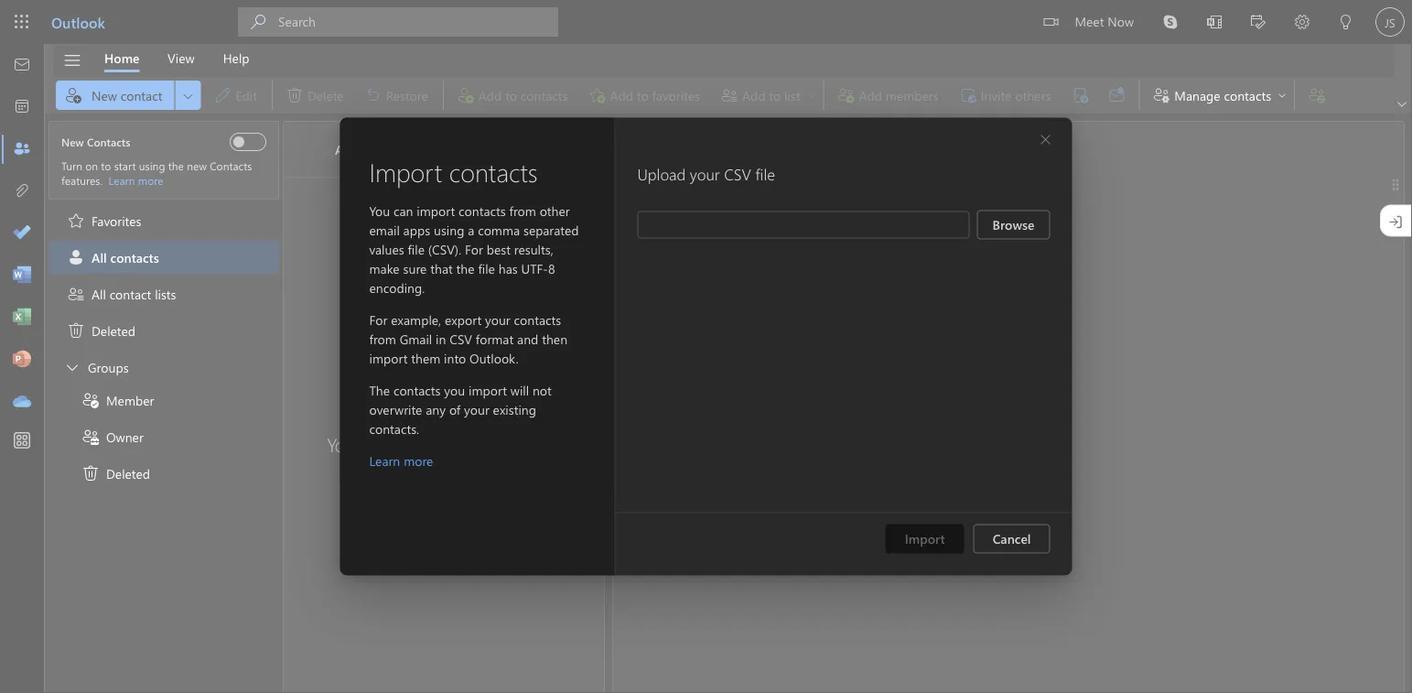 Task type: vqa. For each thing, say whether or not it's contained in the screenshot.


Task type: locate. For each thing, give the bounding box(es) containing it.
learn inside "import contacts" document
[[369, 452, 400, 469]]

learn
[[109, 173, 135, 188], [369, 452, 400, 469]]

file
[[756, 163, 776, 185], [408, 240, 425, 257], [478, 260, 495, 277]]

0 vertical spatial learn more
[[109, 173, 163, 188]]

2 group from the top
[[49, 384, 279, 490]]

import inside button
[[905, 530, 946, 547]]

you
[[369, 202, 390, 219], [327, 432, 356, 457]]

 deleted
[[67, 321, 136, 340], [81, 464, 150, 483]]

0 vertical spatial from
[[510, 202, 536, 219]]

outlook banner
[[0, 0, 1413, 44]]

people image
[[13, 140, 31, 158]]

csv right upload
[[725, 163, 752, 185]]

sure
[[403, 260, 427, 277]]

1 horizontal spatial you
[[369, 202, 390, 219]]

best
[[487, 240, 511, 257]]

to do image
[[13, 224, 31, 243]]

new
[[61, 135, 84, 149]]

the inside turn on to start using the new contacts features.
[[168, 158, 184, 173]]

import up the "can"
[[369, 154, 442, 188]]

more inside "import contacts" document
[[404, 452, 433, 469]]

files image
[[13, 182, 31, 201]]

deleted down owner
[[106, 465, 150, 482]]

contact
[[110, 285, 151, 302]]

turn
[[61, 158, 82, 173]]

 group
[[49, 241, 279, 277]]

more inside tree
[[138, 173, 163, 188]]

learn more inside tree
[[109, 173, 163, 188]]

you left haven't
[[327, 432, 356, 457]]

contacts left the yet.
[[415, 457, 481, 483]]

learn more
[[109, 173, 163, 188], [369, 452, 433, 469]]

more
[[138, 173, 163, 188], [404, 452, 433, 469]]

groups group
[[828, 77, 1136, 110]]

contacts inside  all contacts
[[110, 249, 159, 266]]

utf-
[[522, 260, 548, 277]]

deleted up groups
[[92, 322, 136, 339]]

1 vertical spatial for
[[369, 311, 388, 328]]

your inside for example, export your contacts from gmail in csv format and then import them into outlook.
[[485, 311, 511, 328]]

contacts up the any
[[394, 381, 441, 398]]

all for 
[[92, 285, 106, 302]]

for
[[465, 240, 483, 257], [369, 311, 388, 328]]

you inside you haven't added anyone to your contacts yet.
[[327, 432, 356, 457]]

export
[[445, 311, 482, 328]]

0 vertical spatial 
[[67, 321, 85, 340]]

 inside group
[[81, 464, 100, 483]]

for example, export your contacts from gmail in csv format and then import them into outlook.
[[369, 311, 568, 366]]

 down 
[[81, 464, 100, 483]]

2 horizontal spatial import
[[469, 381, 507, 398]]

csv inside for example, export your contacts from gmail in csv format and then import them into outlook.
[[450, 330, 473, 347]]

outlook link
[[51, 0, 105, 44]]

1 vertical spatial learn more
[[369, 452, 433, 469]]

contacts down new contacts icon
[[210, 158, 252, 173]]

0 horizontal spatial learn more
[[109, 173, 163, 188]]

learn more up favorites
[[109, 173, 163, 188]]

1 vertical spatial file
[[408, 240, 425, 257]]

csv down export
[[450, 330, 473, 347]]

learn more link down the contacts.
[[369, 452, 433, 469]]

1 horizontal spatial contacts
[[210, 158, 252, 173]]

0 horizontal spatial you
[[327, 432, 356, 457]]

0 horizontal spatial learn
[[109, 173, 135, 188]]

yet.
[[487, 457, 515, 483]]

your right of
[[464, 401, 490, 418]]

gmail
[[400, 330, 432, 347]]

more apps image
[[13, 432, 31, 451]]

(csv).
[[428, 240, 462, 257]]

0 vertical spatial using
[[139, 158, 165, 173]]

you
[[444, 381, 465, 398]]

has
[[499, 260, 518, 277]]

upload
[[638, 163, 686, 185]]

import up apps at the top left of page
[[417, 202, 455, 219]]

all inside  all contact lists
[[92, 285, 106, 302]]

1 vertical spatial all
[[92, 249, 107, 266]]

your inside the contacts you import will not overwrite any of your existing contacts.
[[464, 401, 490, 418]]

the left new
[[168, 158, 184, 173]]

help
[[223, 49, 250, 66]]

0 horizontal spatial import
[[369, 349, 408, 366]]


[[1038, 132, 1054, 147]]

learn right the on
[[109, 173, 135, 188]]

all inside "all contacts" navigation
[[335, 141, 350, 158]]

existing
[[493, 401, 537, 418]]

import up the
[[369, 349, 408, 366]]

import contacts application
[[0, 0, 1413, 693]]

1 vertical spatial the
[[457, 260, 475, 277]]

1 horizontal spatial csv
[[725, 163, 752, 185]]

1 horizontal spatial to
[[545, 432, 561, 457]]

all down 'delete' group
[[335, 141, 350, 158]]

0 vertical spatial deleted
[[92, 322, 136, 339]]

for inside for example, export your contacts from gmail in csv format and then import them into outlook.
[[369, 311, 388, 328]]

learn down the contacts.
[[369, 452, 400, 469]]

0 horizontal spatial more
[[138, 173, 163, 188]]

import
[[417, 202, 455, 219], [369, 349, 408, 366], [469, 381, 507, 398]]

1 vertical spatial import
[[369, 349, 408, 366]]

contacts up a
[[459, 202, 506, 219]]

1 vertical spatial import
[[905, 530, 946, 547]]

8
[[548, 260, 555, 277]]

0 horizontal spatial file
[[408, 240, 425, 257]]

more right 'start'
[[138, 173, 163, 188]]

example,
[[391, 311, 442, 328]]

word image
[[13, 266, 31, 285]]

learn more link
[[109, 173, 163, 188], [369, 452, 433, 469]]

0 vertical spatial import
[[369, 154, 442, 188]]

group containing 
[[49, 384, 279, 490]]

that
[[431, 260, 453, 277]]

tree inside import contacts application
[[49, 121, 279, 490]]

1 horizontal spatial from
[[510, 202, 536, 219]]

cancel
[[993, 530, 1032, 547]]

to inside you haven't added anyone to your contacts yet.
[[545, 432, 561, 457]]

from left gmail
[[369, 330, 396, 347]]

you for you haven't added anyone to your contacts yet.
[[327, 432, 356, 457]]

2 horizontal spatial file
[[756, 163, 776, 185]]

0 horizontal spatial for
[[369, 311, 388, 328]]

tree
[[49, 121, 279, 490]]

1 horizontal spatial the
[[457, 260, 475, 277]]

tab list
[[91, 44, 264, 72]]

learn more inside "import contacts" document
[[369, 452, 433, 469]]

all for 
[[92, 249, 107, 266]]

to right the on
[[101, 158, 111, 173]]

using up (csv).
[[434, 221, 465, 238]]

added
[[423, 432, 475, 457]]

you for you can import contacts from other email apps using a comma separated values file (csv). for best results, make sure that the file has utf-8 encoding.
[[369, 202, 390, 219]]

0 vertical spatial more
[[138, 173, 163, 188]]

results,
[[514, 240, 554, 257]]

1 vertical spatial  deleted
[[81, 464, 150, 483]]

all inside  all contacts
[[92, 249, 107, 266]]

learn more for learn more link in "import contacts" document
[[369, 452, 433, 469]]

 all contact lists
[[67, 285, 176, 303]]

0 vertical spatial you
[[369, 202, 390, 219]]

powerpoint image
[[13, 351, 31, 369]]

0 vertical spatial to
[[101, 158, 111, 173]]

0 horizontal spatial to
[[101, 158, 111, 173]]

0 vertical spatial learn more link
[[109, 173, 163, 188]]

 down 
[[67, 321, 85, 340]]

1 vertical spatial 
[[81, 464, 100, 483]]

email
[[369, 221, 400, 238]]

member
[[106, 392, 154, 409]]

contacts down 'delete' group
[[354, 141, 403, 158]]

learn more for learn more link inside the tree
[[109, 173, 163, 188]]

learn more link up favorites
[[109, 173, 163, 188]]

from up comma
[[510, 202, 536, 219]]

for inside you can import contacts from other email apps using a comma separated values file (csv). for best results, make sure that the file has utf-8 encoding.
[[465, 240, 483, 257]]

1 horizontal spatial import
[[417, 202, 455, 219]]

contacts.
[[369, 420, 420, 437]]

learn inside tree
[[109, 173, 135, 188]]

to inside turn on to start using the new contacts features.
[[101, 158, 111, 173]]

favorites
[[92, 212, 141, 229]]

the right that
[[457, 260, 475, 277]]

haven't
[[361, 432, 418, 457]]

1 group from the top
[[49, 351, 279, 490]]

1 vertical spatial you
[[327, 432, 356, 457]]

1 horizontal spatial import
[[905, 530, 946, 547]]

calendar image
[[13, 98, 31, 116]]

from
[[510, 202, 536, 219], [369, 330, 396, 347]]

 deleted down  owner
[[81, 464, 150, 483]]

import left will
[[469, 381, 507, 398]]

you inside you can import contacts from other email apps using a comma separated values file (csv). for best results, make sure that the file has utf-8 encoding.
[[369, 202, 390, 219]]

0 horizontal spatial csv
[[450, 330, 473, 347]]

your down the contacts.
[[373, 457, 409, 483]]

1 horizontal spatial learn
[[369, 452, 400, 469]]

1 horizontal spatial more
[[404, 452, 433, 469]]

0 vertical spatial for
[[465, 240, 483, 257]]

not
[[533, 381, 552, 398]]

your up format at left
[[485, 311, 511, 328]]

1 horizontal spatial learn more
[[369, 452, 433, 469]]

import contacts document
[[0, 0, 1413, 693]]

1 vertical spatial using
[[434, 221, 465, 238]]

 all contacts
[[67, 248, 159, 266]]

1 vertical spatial deleted
[[106, 465, 150, 482]]

1 horizontal spatial file
[[478, 260, 495, 277]]

 deleted up  groups
[[67, 321, 136, 340]]

0 horizontal spatial learn more link
[[109, 173, 163, 188]]

0 vertical spatial all
[[335, 141, 350, 158]]

contacts up 'start'
[[87, 135, 130, 149]]

action group
[[448, 77, 820, 110]]

format
[[476, 330, 514, 347]]

1 vertical spatial learn more link
[[369, 452, 433, 469]]

for down encoding.
[[369, 311, 388, 328]]

0 vertical spatial csv
[[725, 163, 752, 185]]

1 vertical spatial to
[[545, 432, 561, 457]]

0 horizontal spatial the
[[168, 158, 184, 173]]

help button
[[209, 44, 263, 72]]

 button
[[1032, 122, 1061, 152]]

import contacts alert dialog
[[0, 0, 1413, 693]]

you up email
[[369, 202, 390, 219]]

new contacts image
[[234, 136, 244, 147]]

1 horizontal spatial learn more link
[[369, 452, 433, 469]]

apps
[[403, 221, 431, 238]]

onedrive image
[[13, 393, 31, 411]]

1 horizontal spatial using
[[434, 221, 465, 238]]

left-rail-appbar navigation
[[4, 44, 40, 423]]

import left cancel
[[905, 530, 946, 547]]

in
[[436, 330, 446, 347]]

1 horizontal spatial for
[[465, 240, 483, 257]]

0 horizontal spatial contacts
[[87, 135, 130, 149]]

tree containing 
[[49, 121, 279, 490]]

import for import contacts
[[369, 154, 442, 188]]

deleted
[[92, 322, 136, 339], [106, 465, 150, 482]]

outlook
[[51, 12, 105, 32]]

import inside for example, export your contacts from gmail in csv format and then import them into outlook.
[[369, 349, 408, 366]]

1 vertical spatial csv
[[450, 330, 473, 347]]

using
[[139, 158, 165, 173], [434, 221, 465, 238]]

all
[[335, 141, 350, 158], [92, 249, 107, 266], [92, 285, 106, 302]]

to
[[101, 158, 111, 173], [545, 432, 561, 457]]

the inside you can import contacts from other email apps using a comma separated values file (csv). for best results, make sure that the file has utf-8 encoding.
[[457, 260, 475, 277]]

cancel button
[[974, 524, 1051, 554]]

import inside you can import contacts from other email apps using a comma separated values file (csv). for best results, make sure that the file has utf-8 encoding.
[[417, 202, 455, 219]]

owner
[[106, 428, 144, 445]]

you haven't added anyone to your contacts yet.
[[327, 432, 561, 483]]

all right ""
[[92, 249, 107, 266]]

using right 'start'
[[139, 158, 165, 173]]

1 vertical spatial from
[[369, 330, 396, 347]]

2 vertical spatial import
[[469, 381, 507, 398]]

contacts inside for example, export your contacts from gmail in csv format and then import them into outlook.
[[514, 311, 561, 328]]

1 vertical spatial more
[[404, 452, 433, 469]]

0 vertical spatial contacts
[[87, 135, 130, 149]]

learn more down the contacts.
[[369, 452, 433, 469]]

to right anyone
[[545, 432, 561, 457]]

contacts up contact
[[110, 249, 159, 266]]

0 horizontal spatial using
[[139, 158, 165, 173]]

import for import
[[905, 530, 946, 547]]

deleted inside group
[[106, 465, 150, 482]]

0 horizontal spatial from
[[369, 330, 396, 347]]

contacts
[[354, 141, 403, 158], [449, 154, 538, 188], [459, 202, 506, 219], [110, 249, 159, 266], [514, 311, 561, 328], [394, 381, 441, 398], [415, 457, 481, 483]]

all right 
[[92, 285, 106, 302]]

contacts up and
[[514, 311, 561, 328]]

2 vertical spatial all
[[92, 285, 106, 302]]

for down a
[[465, 240, 483, 257]]

0 vertical spatial the
[[168, 158, 184, 173]]

1 vertical spatial learn
[[369, 452, 400, 469]]

0 vertical spatial import
[[417, 202, 455, 219]]

learn more link inside "import contacts" document
[[369, 452, 433, 469]]


[[67, 248, 85, 266]]

your
[[690, 163, 720, 185], [485, 311, 511, 328], [464, 401, 490, 418], [373, 457, 409, 483]]

meet now
[[1075, 12, 1135, 29]]

group
[[49, 351, 279, 490], [49, 384, 279, 490]]

0 horizontal spatial import
[[369, 154, 442, 188]]

the contacts you import will not overwrite any of your existing contacts.
[[369, 381, 552, 437]]

0 vertical spatial learn
[[109, 173, 135, 188]]

more down the contacts.
[[404, 452, 433, 469]]

1 vertical spatial contacts
[[210, 158, 252, 173]]

tab list containing home
[[91, 44, 264, 72]]



Task type: describe. For each thing, give the bounding box(es) containing it.
into
[[444, 349, 466, 366]]

your right upload
[[690, 163, 720, 185]]

contacts inside the contacts you import will not overwrite any of your existing contacts.
[[394, 381, 441, 398]]

0 vertical spatial file
[[756, 163, 776, 185]]

now
[[1108, 12, 1135, 29]]


[[81, 391, 100, 409]]

using inside turn on to start using the new contacts features.
[[139, 158, 165, 173]]

separated
[[524, 221, 579, 238]]

on
[[85, 158, 98, 173]]

your inside you haven't added anyone to your contacts yet.
[[373, 457, 409, 483]]

import inside the contacts you import will not overwrite any of your existing contacts.
[[469, 381, 507, 398]]

values
[[369, 240, 404, 257]]

them
[[411, 349, 441, 366]]

can
[[394, 202, 413, 219]]


[[67, 285, 85, 303]]

upload your csv file
[[638, 163, 776, 185]]

new group
[[56, 77, 268, 114]]

other
[[540, 202, 570, 219]]

contacts inside you haven't added anyone to your contacts yet.
[[415, 457, 481, 483]]

 favorites
[[67, 212, 141, 230]]

more for learn more link inside the tree
[[138, 173, 163, 188]]

from inside for example, export your contacts from gmail in csv format and then import them into outlook.
[[369, 330, 396, 347]]

outlook.
[[470, 349, 519, 366]]

 button
[[54, 45, 91, 76]]


[[63, 51, 82, 70]]

features.
[[61, 173, 103, 188]]

meet
[[1075, 12, 1105, 29]]

anyone
[[480, 432, 539, 457]]


[[81, 428, 100, 446]]

you can import contacts from other email apps using a comma separated values file (csv). for best results, make sure that the file has utf-8 encoding.
[[369, 202, 579, 296]]

learn more link inside tree
[[109, 173, 163, 188]]

view
[[168, 49, 195, 66]]


[[251, 15, 266, 29]]

a
[[468, 221, 475, 238]]

Search search field
[[238, 0, 559, 44]]

home
[[104, 49, 140, 66]]

group containing 
[[49, 351, 279, 490]]

import button
[[886, 524, 965, 554]]

the
[[369, 381, 390, 398]]

 deleted inside group
[[81, 464, 150, 483]]

more for learn more link in "import contacts" document
[[404, 452, 433, 469]]

from inside you can import contacts from other email apps using a comma separated values file (csv). for best results, make sure that the file has utf-8 encoding.
[[510, 202, 536, 219]]

encoding.
[[369, 279, 425, 296]]

all contacts navigation
[[284, 122, 604, 693]]

contacts up comma
[[449, 154, 538, 188]]

will
[[511, 381, 529, 398]]

any
[[426, 401, 446, 418]]

contact details view main content
[[613, 121, 1406, 693]]

groups
[[88, 359, 129, 376]]

new
[[187, 158, 207, 173]]

all contacts
[[335, 141, 403, 158]]

excel image
[[13, 309, 31, 327]]

delete group
[[276, 77, 439, 110]]

comma
[[478, 221, 520, 238]]

view button
[[154, 44, 208, 72]]

Search field
[[278, 13, 559, 31]]

contacts inside turn on to start using the new contacts features.
[[210, 158, 252, 173]]

and
[[517, 330, 539, 347]]

using inside you can import contacts from other email apps using a comma separated values file (csv). for best results, make sure that the file has utf-8 encoding.
[[434, 221, 465, 238]]

import contacts
[[369, 154, 538, 188]]

overwrite
[[369, 401, 423, 418]]

 groups
[[63, 358, 129, 376]]

home button
[[91, 44, 153, 72]]

turn on to start using the new contacts features.
[[61, 158, 252, 188]]

2 vertical spatial file
[[478, 260, 495, 277]]

browse
[[993, 216, 1035, 233]]

 member
[[81, 391, 154, 409]]

new contacts
[[61, 135, 130, 149]]

of
[[450, 401, 461, 418]]

make
[[369, 260, 400, 277]]

start
[[114, 158, 136, 173]]

learn for learn more link in "import contacts" document
[[369, 452, 400, 469]]

0 vertical spatial  deleted
[[67, 321, 136, 340]]

mail image
[[13, 56, 31, 74]]

browse button
[[978, 210, 1051, 240]]

lists
[[155, 285, 176, 302]]

contacts inside you can import contacts from other email apps using a comma separated values file (csv). for best results, make sure that the file has utf-8 encoding.
[[459, 202, 506, 219]]

learn for learn more link inside the tree
[[109, 173, 135, 188]]

tab list inside import contacts application
[[91, 44, 264, 72]]

 owner
[[81, 428, 144, 446]]


[[67, 212, 85, 230]]


[[1044, 15, 1059, 29]]

then
[[542, 330, 568, 347]]


[[63, 358, 81, 376]]



